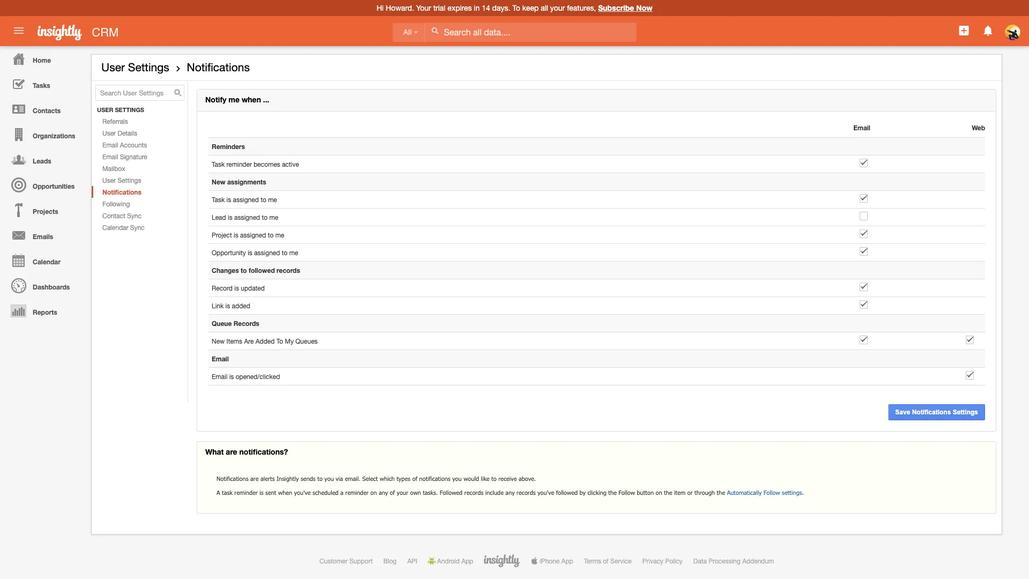 Task type: vqa. For each thing, say whether or not it's contained in the screenshot.
Changes to followed records
yes



Task type: locate. For each thing, give the bounding box(es) containing it.
the right clicking
[[609, 489, 617, 496]]

0 vertical spatial notifications link
[[187, 61, 250, 74]]

signature
[[120, 153, 147, 160]]

2 vertical spatial settings
[[953, 409, 979, 416]]

are left the alerts in the bottom left of the page
[[250, 475, 259, 482]]

0 vertical spatial user
[[101, 61, 125, 74]]

2 follow from the left
[[764, 489, 780, 496]]

you've left by
[[538, 489, 554, 496]]

user down "crm"
[[101, 61, 125, 74]]

is down the project is assigned to me
[[248, 249, 252, 256]]

you've down sends at left
[[294, 489, 311, 496]]

1 horizontal spatial the
[[664, 489, 673, 496]]

keep
[[522, 3, 539, 12]]

1 vertical spatial settings
[[118, 176, 141, 184]]

receive
[[499, 475, 517, 482]]

2 you from the left
[[453, 475, 462, 482]]

me up the opportunity is assigned to me
[[275, 231, 284, 239]]

when down 'insightly'
[[278, 489, 292, 496]]

any
[[379, 489, 388, 496], [506, 489, 515, 496]]

me up changes to followed records
[[289, 249, 298, 256]]

0 vertical spatial your
[[550, 3, 565, 12]]

when left the ...
[[242, 95, 261, 104]]

reminder down email.
[[345, 489, 369, 496]]

1 app from the left
[[462, 557, 473, 565]]

1 horizontal spatial on
[[656, 489, 662, 496]]

lead
[[212, 213, 226, 221]]

any down which
[[379, 489, 388, 496]]

you left would
[[453, 475, 462, 482]]

notifications link
[[187, 61, 250, 74], [92, 186, 188, 198]]

new left items on the left of page
[[212, 337, 225, 345]]

on down notifications are alerts insightly sends to you via email. select which types of notifications you would like to receive above.
[[371, 489, 377, 496]]

on right button
[[656, 489, 662, 496]]

sent
[[265, 489, 276, 496]]

notifications up the following on the top left of page
[[102, 188, 141, 196]]

0 horizontal spatial any
[[379, 489, 388, 496]]

0 horizontal spatial follow
[[619, 489, 635, 496]]

followed down the opportunity is assigned to me
[[249, 267, 275, 274]]

3 the from the left
[[717, 489, 725, 496]]

1 new from the top
[[212, 178, 226, 186]]

1 vertical spatial to
[[277, 337, 283, 345]]

followed left by
[[556, 489, 578, 496]]

when
[[242, 95, 261, 104], [278, 489, 292, 496]]

1 task from the top
[[212, 160, 225, 168]]

1 vertical spatial user settings link
[[92, 174, 188, 186]]

2 task from the top
[[212, 196, 225, 203]]

you left via
[[325, 475, 334, 482]]

of
[[412, 475, 418, 482], [390, 489, 395, 496], [603, 557, 609, 565]]

follow left button
[[619, 489, 635, 496]]

data processing addendum link
[[694, 557, 774, 565]]

calendar inside user settings referrals user details email accounts email signature mailbox user settings notifications following contact sync calendar sync
[[102, 224, 128, 231]]

records down the opportunity is assigned to me
[[277, 267, 300, 274]]

assigned up the opportunity is assigned to me
[[240, 231, 266, 239]]

1 horizontal spatial records
[[465, 489, 484, 496]]

queue
[[212, 320, 232, 327]]

1 horizontal spatial follow
[[764, 489, 780, 496]]

privacy
[[643, 557, 664, 565]]

new
[[212, 178, 226, 186], [212, 337, 225, 345]]

0 horizontal spatial are
[[226, 447, 237, 456]]

records down would
[[465, 489, 484, 496]]

data processing addendum
[[694, 557, 774, 565]]

all
[[403, 28, 412, 36]]

user settings link up search user settings text box
[[101, 61, 169, 74]]

you've
[[294, 489, 311, 496], [538, 489, 554, 496]]

email is opened/clicked
[[212, 373, 280, 380]]

me up the project is assigned to me
[[269, 213, 278, 221]]

any down receive
[[506, 489, 515, 496]]

user settings referrals user details email accounts email signature mailbox user settings notifications following contact sync calendar sync
[[97, 106, 147, 231]]

0 vertical spatial of
[[412, 475, 418, 482]]

reminder right task
[[234, 489, 258, 496]]

0 vertical spatial settings
[[128, 61, 169, 74]]

1 horizontal spatial when
[[278, 489, 292, 496]]

is right lead
[[228, 213, 233, 221]]

record
[[212, 284, 233, 292]]

reports link
[[3, 298, 86, 323]]

is left opened/clicked at bottom
[[229, 373, 234, 380]]

email
[[854, 124, 871, 131], [102, 141, 118, 149], [102, 153, 118, 160], [212, 355, 229, 363], [212, 373, 228, 380]]

2 on from the left
[[656, 489, 662, 496]]

0 horizontal spatial the
[[609, 489, 617, 496]]

is for lead
[[228, 213, 233, 221]]

0 vertical spatial are
[[226, 447, 237, 456]]

in
[[474, 3, 480, 12]]

is right project at the left top of page
[[234, 231, 238, 239]]

1 horizontal spatial calendar
[[102, 224, 128, 231]]

of down which
[[390, 489, 395, 496]]

tasks link
[[3, 71, 86, 97]]

terms of service
[[584, 557, 632, 565]]

sync up calendar sync link
[[127, 212, 142, 219]]

app for android app
[[462, 557, 473, 565]]

1 vertical spatial are
[[250, 475, 259, 482]]

notifications up notify
[[187, 61, 250, 74]]

notifications link down the mailbox link
[[92, 186, 188, 198]]

is for record
[[234, 284, 239, 292]]

assigned for project
[[240, 231, 266, 239]]

settings
[[782, 489, 802, 496]]

assigned for opportunity
[[254, 249, 280, 256]]

are right what
[[226, 447, 237, 456]]

None checkbox
[[860, 159, 868, 167], [860, 194, 868, 203], [860, 230, 868, 238], [860, 283, 868, 291], [860, 159, 868, 167], [860, 194, 868, 203], [860, 230, 868, 238], [860, 283, 868, 291]]

features,
[[567, 3, 596, 12]]

0 vertical spatial calendar
[[102, 224, 128, 231]]

0 horizontal spatial of
[[390, 489, 395, 496]]

1 horizontal spatial you've
[[538, 489, 554, 496]]

app for iphone app
[[562, 557, 573, 565]]

notifications up task
[[217, 475, 249, 482]]

1 horizontal spatial of
[[412, 475, 418, 482]]

settings inside user settings referrals user details email accounts email signature mailbox user settings notifications following contact sync calendar sync
[[118, 176, 141, 184]]

which
[[380, 475, 395, 482]]

user down referrals
[[102, 129, 116, 137]]

assignments
[[227, 178, 266, 186]]

of right 'types'
[[412, 475, 418, 482]]

0 horizontal spatial followed
[[249, 267, 275, 274]]

1 vertical spatial calendar
[[33, 258, 61, 265]]

like
[[481, 475, 490, 482]]

queue records
[[212, 320, 259, 327]]

1 any from the left
[[379, 489, 388, 496]]

1 vertical spatial task
[[212, 196, 225, 203]]

emails link
[[3, 223, 86, 248]]

me up lead is assigned to me
[[268, 196, 277, 203]]

2 new from the top
[[212, 337, 225, 345]]

calendar sync link
[[92, 221, 188, 233]]

task up lead
[[212, 196, 225, 203]]

is right link
[[226, 302, 230, 309]]

following
[[102, 200, 130, 208]]

0 vertical spatial followed
[[249, 267, 275, 274]]

are
[[226, 447, 237, 456], [250, 475, 259, 482]]

the left "item"
[[664, 489, 673, 496]]

of right terms
[[603, 557, 609, 565]]

user settings link down email signature link
[[92, 174, 188, 186]]

privacy policy
[[643, 557, 683, 565]]

own
[[410, 489, 421, 496]]

user settings link
[[101, 61, 169, 74], [92, 174, 188, 186]]

app right android
[[462, 557, 473, 565]]

policy
[[666, 557, 683, 565]]

a task reminder is sent when you've scheduled a reminder on any of your own tasks. followed records include any records you've followed by clicking the follow button on the item or through the automatically follow settings .
[[217, 489, 804, 496]]

the right 'through'
[[717, 489, 725, 496]]

0 vertical spatial when
[[242, 95, 261, 104]]

your right all
[[550, 3, 565, 12]]

is left sent
[[260, 489, 264, 496]]

is down new assignments
[[227, 196, 231, 203]]

calendar up dashboards link
[[33, 258, 61, 265]]

mailbox link
[[92, 163, 188, 174]]

notifications
[[419, 475, 451, 482]]

terms of service link
[[584, 557, 632, 565]]

me for opportunity is assigned to me
[[289, 249, 298, 256]]

task down reminders on the left top
[[212, 160, 225, 168]]

2 app from the left
[[562, 557, 573, 565]]

navigation
[[0, 46, 86, 323]]

me
[[229, 95, 240, 104], [268, 196, 277, 203], [269, 213, 278, 221], [275, 231, 284, 239], [289, 249, 298, 256]]

terms
[[584, 557, 601, 565]]

privacy policy link
[[643, 557, 683, 565]]

None checkbox
[[860, 212, 868, 220], [860, 247, 868, 256], [860, 300, 868, 309], [860, 336, 868, 344], [966, 336, 974, 344], [966, 371, 974, 380], [860, 212, 868, 220], [860, 247, 868, 256], [860, 300, 868, 309], [860, 336, 868, 344], [966, 336, 974, 344], [966, 371, 974, 380]]

0 vertical spatial new
[[212, 178, 226, 186]]

are
[[244, 337, 254, 345]]

1 horizontal spatial app
[[562, 557, 573, 565]]

blog
[[384, 557, 397, 565]]

dashboards
[[33, 283, 70, 291]]

assigned up changes to followed records
[[254, 249, 280, 256]]

blog link
[[384, 557, 397, 565]]

0 horizontal spatial on
[[371, 489, 377, 496]]

app right iphone
[[562, 557, 573, 565]]

through
[[695, 489, 715, 496]]

projects
[[33, 208, 58, 215]]

notifications right save
[[912, 409, 951, 416]]

1 you've from the left
[[294, 489, 311, 496]]

assigned up the project is assigned to me
[[234, 213, 260, 221]]

service
[[611, 557, 632, 565]]

assigned for task
[[233, 196, 259, 203]]

2 you've from the left
[[538, 489, 554, 496]]

subscribe
[[598, 3, 634, 12]]

2 horizontal spatial of
[[603, 557, 609, 565]]

...
[[263, 95, 269, 104]]

0 vertical spatial user settings link
[[101, 61, 169, 74]]

1 vertical spatial your
[[397, 489, 408, 496]]

2 horizontal spatial records
[[517, 489, 536, 496]]

2 horizontal spatial the
[[717, 489, 725, 496]]

user
[[101, 61, 125, 74], [102, 129, 116, 137], [102, 176, 116, 184]]

1 vertical spatial followed
[[556, 489, 578, 496]]

0 horizontal spatial you
[[325, 475, 334, 482]]

0 vertical spatial sync
[[127, 212, 142, 219]]

records down above.
[[517, 489, 536, 496]]

0 vertical spatial task
[[212, 160, 225, 168]]

to left keep
[[513, 3, 520, 12]]

to
[[261, 196, 266, 203], [262, 213, 268, 221], [268, 231, 274, 239], [282, 249, 288, 256], [241, 267, 247, 274], [318, 475, 323, 482], [492, 475, 497, 482]]

your left the own
[[397, 489, 408, 496]]

me right notify
[[229, 95, 240, 104]]

leads
[[33, 157, 51, 165]]

1 horizontal spatial are
[[250, 475, 259, 482]]

1 horizontal spatial you
[[453, 475, 462, 482]]

button
[[637, 489, 654, 496]]

task for task is assigned to me
[[212, 196, 225, 203]]

to right like
[[492, 475, 497, 482]]

added
[[232, 302, 250, 309]]

task is assigned to me
[[212, 196, 277, 203]]

0 horizontal spatial when
[[242, 95, 261, 104]]

me for task is assigned to me
[[268, 196, 277, 203]]

1 vertical spatial of
[[390, 489, 395, 496]]

your
[[550, 3, 565, 12], [397, 489, 408, 496]]

followed
[[249, 267, 275, 274], [556, 489, 578, 496]]

1 horizontal spatial any
[[506, 489, 515, 496]]

0 horizontal spatial app
[[462, 557, 473, 565]]

me for lead is assigned to me
[[269, 213, 278, 221]]

0 horizontal spatial calendar
[[33, 258, 61, 265]]

days.
[[492, 3, 511, 12]]

2 vertical spatial of
[[603, 557, 609, 565]]

the
[[609, 489, 617, 496], [664, 489, 673, 496], [717, 489, 725, 496]]

assigned for lead
[[234, 213, 260, 221]]

email.
[[345, 475, 361, 482]]

notifications link up notify
[[187, 61, 250, 74]]

data
[[694, 557, 707, 565]]

1 vertical spatial new
[[212, 337, 225, 345]]

new items are added to my queues
[[212, 337, 318, 345]]

save notifications settings
[[896, 409, 979, 416]]

link
[[212, 302, 224, 309]]

iphone app link
[[531, 557, 573, 565]]

to up the opportunity is assigned to me
[[268, 231, 274, 239]]

reminder
[[227, 160, 252, 168], [234, 489, 258, 496], [345, 489, 369, 496]]

sync down contact sync link
[[130, 224, 145, 231]]

notifications?
[[239, 447, 288, 456]]

1 horizontal spatial to
[[513, 3, 520, 12]]

new left assignments
[[212, 178, 226, 186]]

reports
[[33, 308, 57, 316]]

now
[[636, 3, 653, 12]]

follow left settings in the bottom of the page
[[764, 489, 780, 496]]

to right changes
[[241, 267, 247, 274]]

to left my
[[277, 337, 283, 345]]

user down mailbox
[[102, 176, 116, 184]]

items
[[227, 337, 242, 345]]

0 horizontal spatial you've
[[294, 489, 311, 496]]

is right record
[[234, 284, 239, 292]]

14
[[482, 3, 490, 12]]

assigned up lead is assigned to me
[[233, 196, 259, 203]]

1 vertical spatial sync
[[130, 224, 145, 231]]

settings
[[115, 106, 144, 113]]

user settings
[[101, 61, 169, 74]]

calendar down the 'contact'
[[102, 224, 128, 231]]

notifications
[[187, 61, 250, 74], [102, 188, 141, 196], [912, 409, 951, 416], [217, 475, 249, 482]]

opportunity is assigned to me
[[212, 249, 298, 256]]



Task type: describe. For each thing, give the bounding box(es) containing it.
white image
[[431, 27, 439, 34]]

records
[[234, 320, 259, 327]]

1 horizontal spatial your
[[550, 3, 565, 12]]

user
[[97, 106, 113, 113]]

active
[[282, 160, 299, 168]]

changes
[[212, 267, 239, 274]]

api link
[[407, 557, 417, 565]]

.
[[802, 489, 804, 496]]

project
[[212, 231, 232, 239]]

new for new assignments
[[212, 178, 226, 186]]

updated
[[241, 284, 265, 292]]

becomes
[[254, 160, 280, 168]]

above.
[[519, 475, 536, 482]]

0 horizontal spatial to
[[277, 337, 283, 345]]

1 vertical spatial when
[[278, 489, 292, 496]]

1 follow from the left
[[619, 489, 635, 496]]

is for project
[[234, 231, 238, 239]]

of for types
[[412, 475, 418, 482]]

opportunities link
[[3, 172, 86, 197]]

by
[[580, 489, 586, 496]]

reminder up new assignments
[[227, 160, 252, 168]]

customer
[[320, 557, 348, 565]]

1 on from the left
[[371, 489, 377, 496]]

leads link
[[3, 147, 86, 172]]

1 vertical spatial notifications link
[[92, 186, 188, 198]]

followed
[[440, 489, 463, 496]]

settings inside button
[[953, 409, 979, 416]]

task for task reminder becomes active
[[212, 160, 225, 168]]

new assignments
[[212, 178, 266, 186]]

organizations link
[[3, 122, 86, 147]]

details
[[118, 129, 137, 137]]

all link
[[393, 23, 425, 42]]

a
[[340, 489, 344, 496]]

1 horizontal spatial followed
[[556, 489, 578, 496]]

include
[[486, 489, 504, 496]]

howard.
[[386, 3, 414, 12]]

record is updated
[[212, 284, 265, 292]]

hi howard. your trial expires in 14 days. to keep all your features, subscribe now
[[377, 3, 653, 12]]

to up changes to followed records
[[282, 249, 288, 256]]

2 the from the left
[[664, 489, 673, 496]]

lead is assigned to me
[[212, 213, 278, 221]]

contact
[[102, 212, 125, 219]]

contact sync link
[[92, 210, 188, 221]]

0 horizontal spatial your
[[397, 489, 408, 496]]

automatically
[[727, 489, 762, 496]]

of for any
[[390, 489, 395, 496]]

is for email
[[229, 373, 234, 380]]

email signature link
[[92, 151, 188, 163]]

to right sends at left
[[318, 475, 323, 482]]

new for new items are added to my queues
[[212, 337, 225, 345]]

are for notifications
[[250, 475, 259, 482]]

what
[[205, 447, 224, 456]]

expires
[[448, 3, 472, 12]]

what are notifications?
[[205, 447, 288, 456]]

hi
[[377, 3, 384, 12]]

opportunity
[[212, 249, 246, 256]]

notify me when ...
[[205, 95, 269, 104]]

automatically follow settings link
[[727, 489, 802, 496]]

save
[[896, 409, 911, 416]]

notifications are alerts insightly sends to you via email. select which types of notifications you would like to receive above.
[[217, 475, 536, 482]]

1 the from the left
[[609, 489, 617, 496]]

notifications image
[[982, 24, 995, 37]]

me for project is assigned to me
[[275, 231, 284, 239]]

a
[[217, 489, 220, 496]]

2 any from the left
[[506, 489, 515, 496]]

notifications inside user settings referrals user details email accounts email signature mailbox user settings notifications following contact sync calendar sync
[[102, 188, 141, 196]]

is for opportunity
[[248, 249, 252, 256]]

all
[[541, 3, 548, 12]]

user details link
[[92, 127, 188, 139]]

0 vertical spatial to
[[513, 3, 520, 12]]

is for link
[[226, 302, 230, 309]]

dashboards link
[[3, 273, 86, 298]]

home
[[33, 56, 51, 64]]

calendar inside navigation
[[33, 258, 61, 265]]

sends
[[301, 475, 316, 482]]

support
[[350, 557, 373, 565]]

Search User Settings text field
[[95, 85, 184, 101]]

insightly
[[277, 475, 299, 482]]

alerts
[[261, 475, 275, 482]]

following link
[[92, 198, 188, 210]]

1 you from the left
[[325, 475, 334, 482]]

notify
[[205, 95, 226, 104]]

contacts
[[33, 107, 61, 114]]

customer support link
[[320, 557, 373, 565]]

via
[[336, 475, 343, 482]]

addendum
[[743, 557, 774, 565]]

projects link
[[3, 197, 86, 223]]

tasks.
[[423, 489, 438, 496]]

1 vertical spatial user
[[102, 129, 116, 137]]

email accounts link
[[92, 139, 188, 151]]

would
[[464, 475, 479, 482]]

subscribe now link
[[598, 3, 653, 12]]

save notifications settings button
[[889, 404, 986, 420]]

item
[[674, 489, 686, 496]]

added
[[256, 337, 275, 345]]

Search all data.... text field
[[425, 22, 637, 42]]

link is added
[[212, 302, 250, 309]]

scheduled
[[313, 489, 339, 496]]

my
[[285, 337, 294, 345]]

trial
[[433, 3, 446, 12]]

2 vertical spatial user
[[102, 176, 116, 184]]

0 horizontal spatial records
[[277, 267, 300, 274]]

is for task
[[227, 196, 231, 203]]

to down assignments
[[261, 196, 266, 203]]

android app
[[437, 557, 473, 565]]

task
[[222, 489, 233, 496]]

navigation containing home
[[0, 46, 86, 323]]

reminders
[[212, 143, 245, 150]]

api
[[407, 557, 417, 565]]

iphone app
[[540, 557, 573, 565]]

to up the project is assigned to me
[[262, 213, 268, 221]]

android
[[437, 557, 460, 565]]

emails
[[33, 233, 53, 240]]

opened/clicked
[[236, 373, 280, 380]]

notifications inside save notifications settings button
[[912, 409, 951, 416]]

tasks
[[33, 82, 50, 89]]

project is assigned to me
[[212, 231, 284, 239]]

calendar link
[[3, 248, 86, 273]]

are for what
[[226, 447, 237, 456]]



